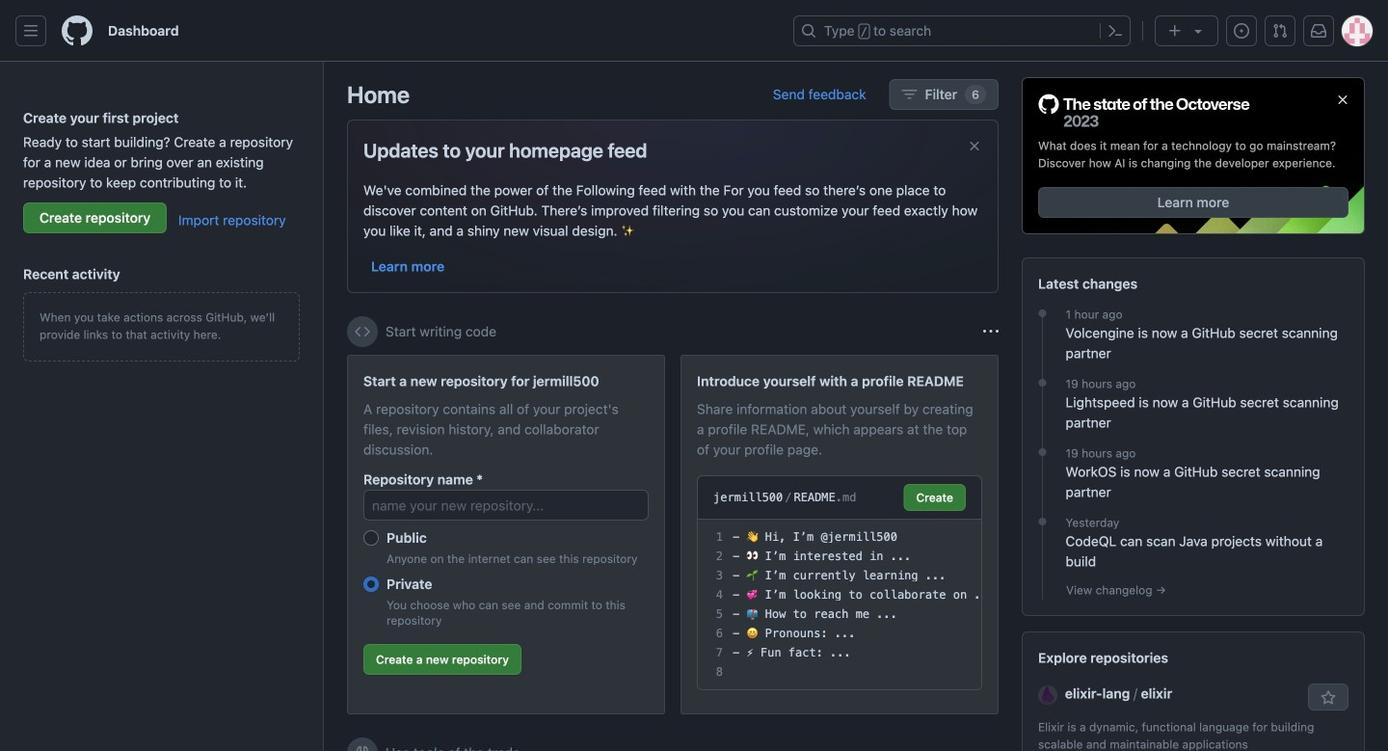 Task type: vqa. For each thing, say whether or not it's contained in the screenshot.
take
no



Task type: locate. For each thing, give the bounding box(es) containing it.
none submit inside introduce yourself with a profile readme element
[[904, 484, 966, 511]]

dot fill image
[[1035, 306, 1050, 321], [1035, 445, 1050, 460], [1035, 514, 1050, 529]]

2 vertical spatial dot fill image
[[1035, 514, 1050, 529]]

start a new repository element
[[347, 355, 665, 714]]

1 vertical spatial dot fill image
[[1035, 445, 1050, 460]]

issue opened image
[[1234, 23, 1250, 39]]

homepage image
[[62, 15, 93, 46]]

code image
[[355, 324, 370, 339]]

triangle down image
[[1191, 23, 1206, 39]]

explore element
[[1022, 77, 1365, 751]]

0 vertical spatial dot fill image
[[1035, 306, 1050, 321]]

None submit
[[904, 484, 966, 511]]

filter image
[[902, 87, 918, 102]]

x image
[[967, 138, 983, 154]]

3 dot fill image from the top
[[1035, 514, 1050, 529]]

star this repository image
[[1321, 690, 1336, 706]]

None radio
[[364, 530, 379, 546], [364, 577, 379, 592], [364, 530, 379, 546], [364, 577, 379, 592]]

@elixir-lang profile image
[[1038, 685, 1058, 705]]

explore repositories navigation
[[1022, 632, 1365, 751]]

git pull request image
[[1273, 23, 1288, 39]]

tools image
[[355, 745, 370, 751]]

2 dot fill image from the top
[[1035, 445, 1050, 460]]

notifications image
[[1311, 23, 1327, 39]]



Task type: describe. For each thing, give the bounding box(es) containing it.
github logo image
[[1038, 94, 1251, 129]]

1 dot fill image from the top
[[1035, 306, 1050, 321]]

why am i seeing this? image
[[983, 324, 999, 339]]

close image
[[1335, 92, 1351, 108]]

dot fill image
[[1035, 375, 1050, 391]]

introduce yourself with a profile readme element
[[681, 355, 999, 714]]

plus image
[[1168, 23, 1183, 39]]

command palette image
[[1108, 23, 1123, 39]]

name your new repository... text field
[[364, 490, 649, 521]]



